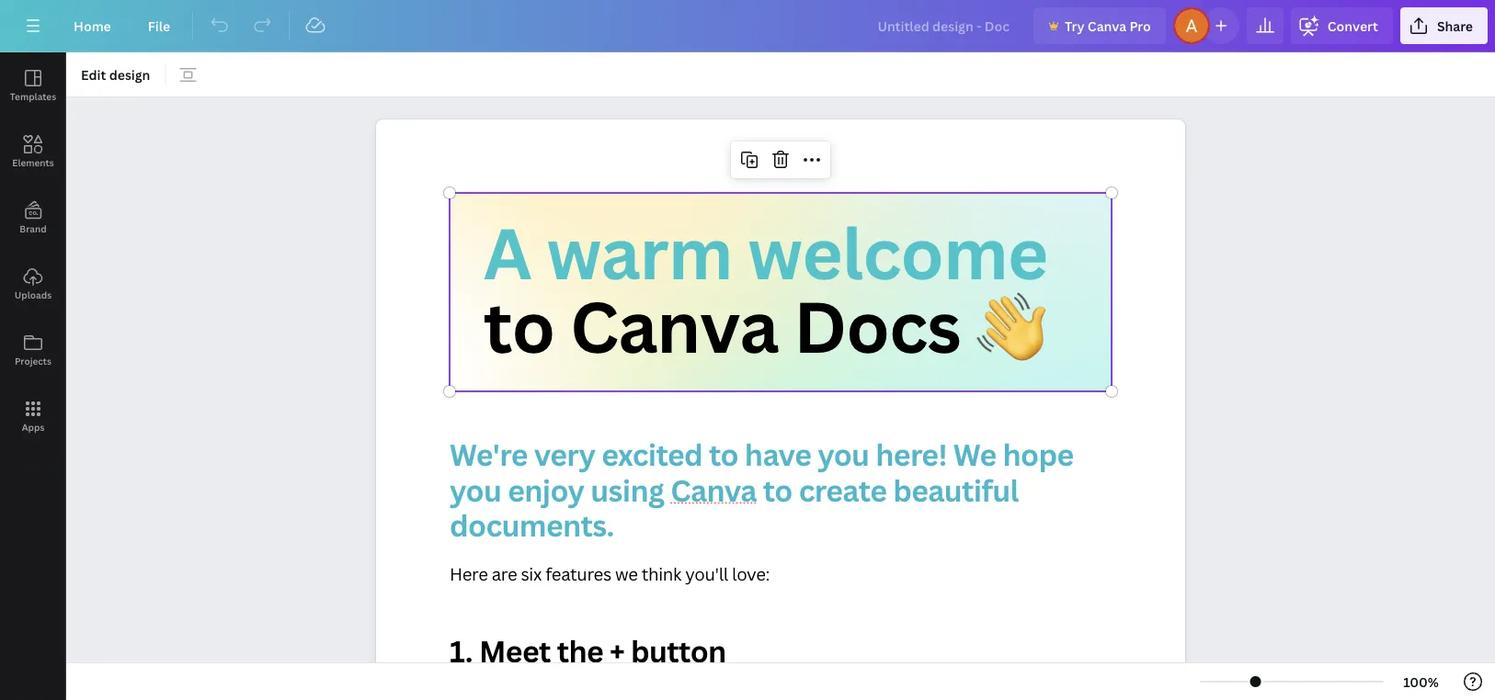 Task type: describe. For each thing, give the bounding box(es) containing it.
we
[[954, 435, 997, 475]]

we
[[615, 563, 638, 586]]

have
[[745, 435, 811, 475]]

2 horizontal spatial to
[[763, 470, 793, 510]]

main menu bar
[[0, 0, 1495, 52]]

warm
[[547, 205, 733, 300]]

brand
[[20, 223, 47, 235]]

here!
[[876, 435, 947, 475]]

a warm welcome
[[484, 205, 1048, 300]]

enjoy
[[508, 470, 584, 510]]

none text field containing a warm welcome
[[376, 120, 1186, 701]]

elements
[[12, 156, 54, 169]]

uploads button
[[0, 251, 66, 317]]

canva for docs
[[570, 278, 778, 374]]

brand button
[[0, 185, 66, 251]]

excited
[[602, 435, 703, 475]]

create
[[799, 470, 887, 510]]

we're
[[450, 435, 528, 475]]

here are six features we think you'll love:
[[450, 563, 770, 586]]

beautiful
[[893, 470, 1019, 510]]

canva inside we're very excited to have you here! we hope you enjoy using canva to create beautiful documents.
[[671, 470, 757, 510]]

using
[[591, 470, 664, 510]]

the
[[557, 632, 603, 672]]

100% button
[[1392, 668, 1451, 697]]

share
[[1437, 17, 1473, 34]]

edit design button
[[74, 60, 158, 89]]

+
[[610, 632, 625, 672]]

0 horizontal spatial you
[[450, 470, 501, 510]]

file button
[[133, 7, 185, 44]]

very
[[534, 435, 595, 475]]

share button
[[1401, 7, 1488, 44]]

to canva docs 👋
[[484, 278, 1045, 374]]

1 horizontal spatial to
[[709, 435, 738, 475]]

welcome
[[748, 205, 1048, 300]]

docs
[[794, 278, 961, 374]]

love:
[[732, 563, 770, 586]]

👋
[[976, 278, 1045, 374]]

a
[[484, 205, 531, 300]]

button
[[631, 632, 726, 672]]



Task type: vqa. For each thing, say whether or not it's contained in the screenshot.
Meet
yes



Task type: locate. For each thing, give the bounding box(es) containing it.
1. meet the + button
[[450, 632, 726, 672]]

try canva pro button
[[1034, 7, 1166, 44]]

six
[[521, 563, 542, 586]]

canva for pro
[[1088, 17, 1127, 34]]

side panel tab list
[[0, 52, 66, 450]]

projects button
[[0, 317, 66, 384]]

2 vertical spatial canva
[[671, 470, 757, 510]]

you
[[818, 435, 869, 475], [450, 470, 501, 510]]

None text field
[[376, 120, 1186, 701]]

100%
[[1404, 674, 1439, 691]]

1 vertical spatial canva
[[570, 278, 778, 374]]

you left enjoy
[[450, 470, 501, 510]]

we're very excited to have you here! we hope you enjoy using canva to create beautiful documents.
[[450, 435, 1080, 546]]

file
[[148, 17, 170, 34]]

home link
[[59, 7, 126, 44]]

0 vertical spatial canva
[[1088, 17, 1127, 34]]

features
[[546, 563, 611, 586]]

meet
[[479, 632, 551, 672]]

are
[[492, 563, 517, 586]]

uploads
[[15, 289, 52, 301]]

1 horizontal spatial you
[[818, 435, 869, 475]]

elements button
[[0, 119, 66, 185]]

try
[[1065, 17, 1085, 34]]

convert button
[[1291, 7, 1393, 44]]

0 horizontal spatial to
[[484, 278, 555, 374]]

templates button
[[0, 52, 66, 119]]

here
[[450, 563, 488, 586]]

pro
[[1130, 17, 1151, 34]]

you right have
[[818, 435, 869, 475]]

templates
[[10, 90, 56, 103]]

canva inside button
[[1088, 17, 1127, 34]]

apps button
[[0, 384, 66, 450]]

try canva pro
[[1065, 17, 1151, 34]]

convert
[[1328, 17, 1379, 34]]

apps
[[22, 421, 44, 434]]

edit design
[[81, 66, 150, 83]]

documents.
[[450, 506, 614, 546]]

1.
[[450, 632, 473, 672]]

Design title text field
[[863, 7, 1026, 44]]

think
[[642, 563, 682, 586]]

canva
[[1088, 17, 1127, 34], [570, 278, 778, 374], [671, 470, 757, 510]]

design
[[109, 66, 150, 83]]

home
[[74, 17, 111, 34]]

hope
[[1003, 435, 1074, 475]]

to
[[484, 278, 555, 374], [709, 435, 738, 475], [763, 470, 793, 510]]

projects
[[15, 355, 52, 367]]

you'll
[[685, 563, 728, 586]]

edit
[[81, 66, 106, 83]]



